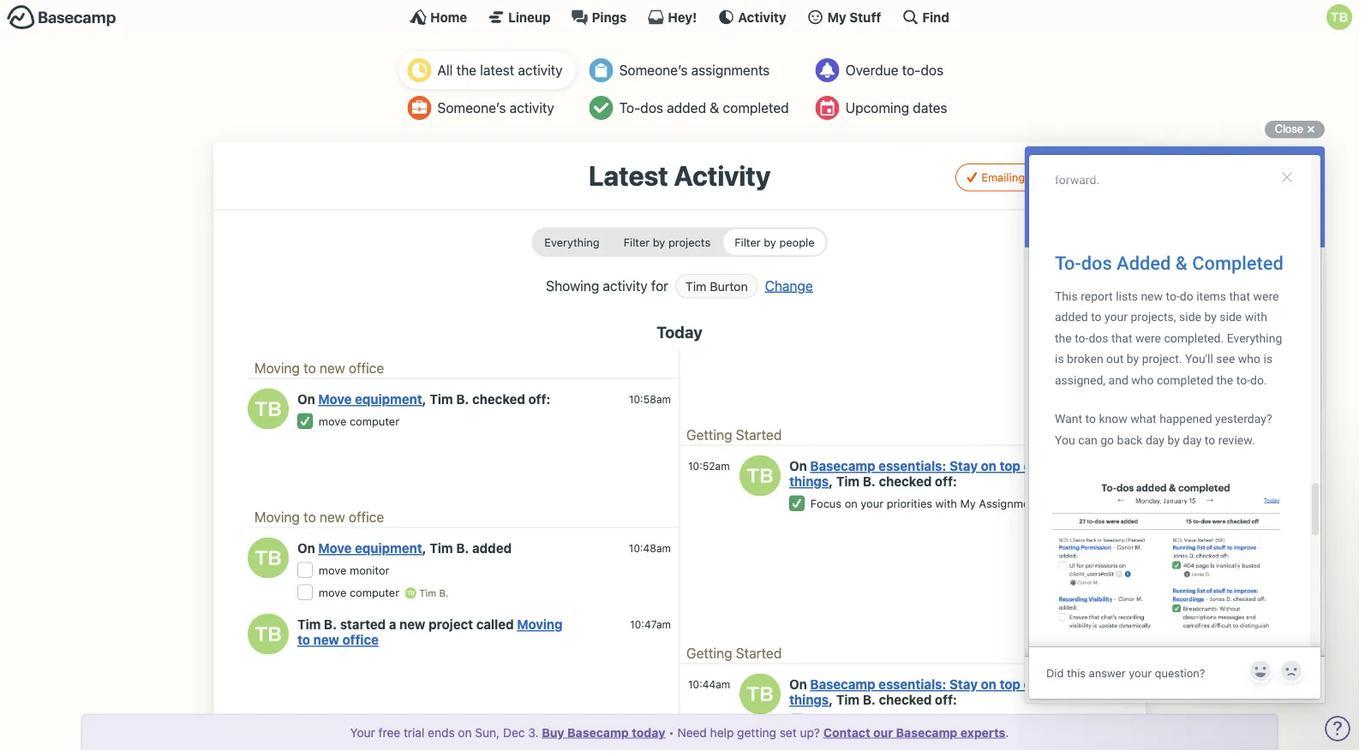 Task type: locate. For each thing, give the bounding box(es) containing it.
getting started link up 10:52am element
[[686, 427, 782, 443]]

someone's up the to-
[[619, 62, 688, 78]]

hey!
[[668, 9, 697, 24]]

2 filter from the left
[[735, 236, 761, 248]]

0 vertical spatial basecamp essentials: stay on top of things
[[789, 459, 1037, 489]]

find button
[[902, 9, 949, 26]]

1 horizontal spatial dos
[[921, 62, 944, 78]]

2 getting from the top
[[686, 645, 732, 661]]

Everything submit
[[533, 229, 611, 255]]

1 vertical spatial things
[[789, 693, 829, 708]]

on up assignments
[[981, 459, 997, 474]]

contact our basecamp experts link
[[823, 726, 1006, 740]]

,
[[422, 392, 427, 407], [829, 474, 833, 489], [422, 541, 427, 556], [829, 693, 833, 708]]

someone's assignments
[[619, 62, 770, 78]]

office
[[349, 360, 384, 376], [349, 509, 384, 525], [342, 633, 379, 648]]

1 horizontal spatial filter
[[735, 236, 761, 248]]

get your notifications just right link
[[810, 716, 971, 729]]

the
[[456, 62, 476, 78]]

•
[[669, 726, 674, 740]]

getting started
[[686, 427, 782, 443], [686, 645, 782, 661]]

moving for on move equipment ,       tim b. added
[[255, 509, 300, 525]]

1 vertical spatial basecamp essentials: stay on top of things
[[789, 677, 1037, 708]]

tim burton image for basecamp essentials: stay on top of things
[[740, 674, 781, 715]]

,       tim b. checked off: up 'get your notifications just right' link
[[829, 693, 957, 708]]

0 vertical spatial ,       tim b. checked off:
[[829, 474, 957, 489]]

1 vertical spatial checked
[[879, 474, 932, 489]]

0 vertical spatial things
[[789, 474, 829, 489]]

1 essentials: from the top
[[879, 459, 947, 474]]

top up .
[[1000, 677, 1021, 692]]

todo image
[[589, 96, 613, 120]]

by left the people
[[764, 236, 776, 248]]

stay for right
[[950, 677, 978, 692]]

your right get
[[832, 716, 855, 729]]

switch accounts image
[[7, 4, 117, 31]]

10:47am
[[630, 619, 671, 631]]

everything
[[544, 236, 600, 248]]

1 vertical spatial started
[[736, 645, 782, 661]]

activity down all the latest activity
[[510, 100, 554, 116]]

2 vertical spatial checked
[[879, 693, 932, 708]]

1 move from the top
[[319, 415, 347, 428]]

2 vertical spatial off:
[[935, 693, 957, 708]]

1 vertical spatial off:
[[935, 474, 957, 489]]

1 vertical spatial basecamp essentials: stay on top of things link
[[789, 677, 1037, 708]]

1 of from the top
[[1024, 459, 1037, 474]]

moving to new office link for on move equipment ,       tim b. checked off:
[[255, 360, 384, 376]]

computer down monitor
[[350, 587, 399, 600]]

overdue to-dos
[[846, 62, 944, 78]]

Filter by people submit
[[723, 229, 826, 255]]

all the latest activity
[[437, 62, 563, 78]]

off: for get your notifications just right
[[935, 693, 957, 708]]

2 vertical spatial moving
[[517, 617, 563, 632]]

0 vertical spatial started
[[736, 427, 782, 443]]

dos right "todo" image at the left top of page
[[640, 100, 663, 116]]

move computer link down on move equipment ,       tim b. checked off:
[[319, 415, 399, 428]]

change link
[[765, 276, 813, 296]]

0 vertical spatial moving to new office
[[255, 360, 384, 376]]

top for get your notifications just right
[[1000, 677, 1021, 692]]

1 vertical spatial move
[[318, 541, 352, 556]]

started for get your notifications just right
[[736, 645, 782, 661]]

0 horizontal spatial by
[[653, 236, 665, 248]]

0 horizontal spatial dos
[[640, 100, 663, 116]]

0 horizontal spatial tim burton image
[[248, 538, 289, 579]]

move computer link
[[319, 415, 399, 428], [319, 587, 399, 600]]

on left sun,
[[458, 726, 472, 740]]

2 equipment from the top
[[355, 541, 422, 556]]

by left projects
[[653, 236, 665, 248]]

essentials: up priorities
[[879, 459, 947, 474]]

0 vertical spatial getting started link
[[686, 427, 782, 443]]

top up assignments
[[1000, 459, 1021, 474]]

checked for focus on your priorities with my assignments
[[879, 474, 932, 489]]

2 top from the top
[[1000, 677, 1021, 692]]

1 horizontal spatial someone's
[[619, 62, 688, 78]]

1 by from the left
[[653, 236, 665, 248]]

lineup
[[508, 9, 551, 24]]

move
[[319, 415, 347, 428], [319, 564, 347, 577], [319, 587, 347, 600]]

essentials: for just
[[879, 677, 947, 692]]

getting for get your notifications just right
[[686, 645, 732, 661]]

showing
[[546, 278, 599, 294]]

0 vertical spatial top
[[1000, 459, 1021, 474]]

essentials: up get your notifications just right on the right
[[879, 677, 947, 692]]

0 vertical spatial off:
[[528, 392, 551, 407]]

change
[[765, 278, 813, 294]]

3 move from the top
[[319, 587, 347, 600]]

someone's down the at the top of page
[[437, 100, 506, 116]]

0 vertical spatial getting started
[[686, 427, 782, 443]]

equipment for ,       tim b. added
[[355, 541, 422, 556]]

dos up dates
[[921, 62, 944, 78]]

tim burton image
[[1327, 4, 1352, 30], [248, 389, 289, 430], [405, 588, 417, 600], [248, 614, 289, 655], [740, 674, 781, 715]]

1 vertical spatial stay
[[950, 677, 978, 692]]

2 move equipment link from the top
[[318, 541, 422, 556]]

1 stay from the top
[[950, 459, 978, 474]]

1 vertical spatial dos
[[640, 100, 663, 116]]

0 vertical spatial moving to new office link
[[255, 360, 384, 376]]

0 horizontal spatial my
[[828, 9, 846, 24]]

started for focus on your priorities with my assignments
[[736, 427, 782, 443]]

new for moving to new office link corresponding to on move equipment ,       tim b. checked off:
[[320, 360, 345, 376]]

today
[[632, 726, 665, 740]]

basecamp essentials: stay on top of things link for priorities
[[789, 459, 1037, 489]]

2 by from the left
[[764, 236, 776, 248]]

1 vertical spatial office
[[349, 509, 384, 525]]

1 vertical spatial activity
[[674, 159, 771, 192]]

my left "stuff"
[[828, 9, 846, 24]]

top
[[1000, 459, 1021, 474], [1000, 677, 1021, 692]]

someone's
[[619, 62, 688, 78], [437, 100, 506, 116]]

dos
[[921, 62, 944, 78], [640, 100, 663, 116]]

1 top from the top
[[1000, 459, 1021, 474]]

0 vertical spatial tim burton image
[[740, 456, 781, 497]]

just
[[925, 716, 944, 729]]

0 vertical spatial activity
[[738, 9, 786, 24]]

schedule image
[[816, 96, 840, 120]]

tim burton image
[[740, 456, 781, 497], [248, 538, 289, 579]]

2 move from the top
[[318, 541, 352, 556]]

0 horizontal spatial someone's
[[437, 100, 506, 116]]

2 move from the top
[[319, 564, 347, 577]]

1 horizontal spatial by
[[764, 236, 776, 248]]

2 vertical spatial move
[[319, 587, 347, 600]]

2 of from the top
[[1024, 677, 1037, 692]]

filter up burton
[[735, 236, 761, 248]]

1 vertical spatial move computer link
[[319, 587, 399, 600]]

need
[[677, 726, 707, 740]]

basecamp essentials: stay on top of things link up priorities
[[789, 459, 1037, 489]]

0 horizontal spatial filter
[[624, 236, 650, 248]]

getting started up 10:52am element
[[686, 427, 782, 443]]

0 vertical spatial equipment
[[355, 392, 422, 407]]

added left '&'
[[667, 100, 706, 116]]

office inside the moving to new office
[[342, 633, 379, 648]]

moving
[[255, 360, 300, 376], [255, 509, 300, 525], [517, 617, 563, 632]]

basecamp essentials: stay on top of things up priorities
[[789, 459, 1037, 489]]

set
[[780, 726, 797, 740]]

your
[[350, 726, 375, 740]]

1 horizontal spatial your
[[861, 498, 884, 510]]

2 getting started link from the top
[[686, 645, 782, 661]]

on up experts
[[981, 677, 997, 692]]

added up called
[[472, 541, 512, 556]]

1 move from the top
[[318, 392, 352, 407]]

10:52am element
[[688, 460, 730, 472]]

0 vertical spatial computer
[[350, 415, 399, 428]]

upcoming dates link
[[807, 89, 960, 127]]

1 vertical spatial move equipment link
[[318, 541, 422, 556]]

basecamp essentials: stay on top of things
[[789, 459, 1037, 489], [789, 677, 1037, 708]]

2 move computer from the top
[[319, 587, 399, 600]]

1 horizontal spatial tim burton image
[[740, 456, 781, 497]]

0 vertical spatial getting
[[686, 427, 732, 443]]

basecamp essentials: stay on top of things for just
[[789, 677, 1037, 708]]

2 things from the top
[[789, 693, 829, 708]]

my right with
[[960, 498, 976, 510]]

of for get your notifications just right
[[1024, 677, 1037, 692]]

1 vertical spatial tim burton image
[[248, 538, 289, 579]]

activity right latest
[[518, 62, 563, 78]]

activity left for
[[603, 278, 648, 294]]

your left priorities
[[861, 498, 884, 510]]

2 vertical spatial office
[[342, 633, 379, 648]]

0 horizontal spatial your
[[832, 716, 855, 729]]

find
[[922, 9, 949, 24]]

10:48am element
[[629, 542, 671, 554]]

stay up with
[[950, 459, 978, 474]]

new inside the moving to new office
[[313, 633, 339, 648]]

1 vertical spatial getting
[[686, 645, 732, 661]]

getting started link for focus on your priorities with my assignments
[[686, 427, 782, 443]]

1 started from the top
[[736, 427, 782, 443]]

cross small image
[[1301, 119, 1322, 140]]

0 vertical spatial my
[[828, 9, 846, 24]]

activity
[[738, 9, 786, 24], [674, 159, 771, 192]]

getting up 10:44am 'element'
[[686, 645, 732, 661]]

to inside the moving to new office
[[297, 633, 310, 648]]

on right focus
[[845, 498, 858, 510]]

0 vertical spatial basecamp essentials: stay on top of things link
[[789, 459, 1037, 489]]

1 getting started link from the top
[[686, 427, 782, 443]]

to-
[[619, 100, 640, 116]]

move for on move equipment ,       tim b. checked off:
[[318, 392, 352, 407]]

1 vertical spatial equipment
[[355, 541, 422, 556]]

b.
[[456, 392, 469, 407], [863, 474, 876, 489], [456, 541, 469, 556], [439, 588, 449, 600], [324, 617, 337, 632], [863, 693, 876, 708]]

activity up assignments
[[738, 9, 786, 24]]

1 ,       tim b. checked off: from the top
[[829, 474, 957, 489]]

things up get
[[789, 693, 829, 708]]

0 vertical spatial someone's
[[619, 62, 688, 78]]

1 filter from the left
[[624, 236, 650, 248]]

computer down on move equipment ,       tim b. checked off:
[[350, 415, 399, 428]]

1 getting from the top
[[686, 427, 732, 443]]

0 vertical spatial move computer
[[319, 415, 399, 428]]

1 vertical spatial my
[[960, 498, 976, 510]]

2 stay from the top
[[950, 677, 978, 692]]

1 vertical spatial moving to new office link
[[255, 509, 384, 525]]

filter
[[624, 236, 650, 248], [735, 236, 761, 248]]

move
[[318, 392, 352, 407], [318, 541, 352, 556]]

1 things from the top
[[789, 474, 829, 489]]

to-dos added & completed
[[619, 100, 789, 116]]

1 basecamp essentials: stay on top of things from the top
[[789, 459, 1037, 489]]

move equipment link for ,       tim b. checked off:
[[318, 392, 422, 407]]

2 computer from the top
[[350, 587, 399, 600]]

basecamp essentials: stay on top of things link up just
[[789, 677, 1037, 708]]

move computer down move monitor
[[319, 587, 399, 600]]

2 getting started from the top
[[686, 645, 782, 661]]

1 vertical spatial moving to new office
[[255, 509, 384, 525]]

1 basecamp essentials: stay on top of things link from the top
[[789, 459, 1037, 489]]

1 vertical spatial move
[[319, 564, 347, 577]]

added
[[667, 100, 706, 116], [472, 541, 512, 556]]

0 vertical spatial stay
[[950, 459, 978, 474]]

1 vertical spatial your
[[832, 716, 855, 729]]

1 vertical spatial someone's
[[437, 100, 506, 116]]

by
[[653, 236, 665, 248], [764, 236, 776, 248]]

off:
[[528, 392, 551, 407], [935, 474, 957, 489], [935, 693, 957, 708]]

2 started from the top
[[736, 645, 782, 661]]

1 vertical spatial to
[[304, 509, 316, 525]]

pings button
[[571, 9, 627, 26]]

0 vertical spatial move
[[319, 415, 347, 428]]

1 vertical spatial move computer
[[319, 587, 399, 600]]

essentials:
[[879, 459, 947, 474], [879, 677, 947, 692]]

1 vertical spatial getting started
[[686, 645, 782, 661]]

by for people
[[764, 236, 776, 248]]

office up on move equipment ,       tim b. checked off:
[[349, 360, 384, 376]]

our
[[873, 726, 893, 740]]

reports image
[[816, 58, 840, 82]]

called
[[476, 617, 514, 632]]

2 vertical spatial moving to new office link
[[297, 617, 563, 648]]

2 essentials: from the top
[[879, 677, 947, 692]]

2 vertical spatial activity
[[603, 278, 648, 294]]

0 horizontal spatial added
[[472, 541, 512, 556]]

move computer down on move equipment ,       tim b. checked off:
[[319, 415, 399, 428]]

2 basecamp essentials: stay on top of things from the top
[[789, 677, 1037, 708]]

0 vertical spatial move computer link
[[319, 415, 399, 428]]

getting
[[686, 427, 732, 443], [686, 645, 732, 661]]

dec
[[503, 726, 525, 740]]

1 move computer from the top
[[319, 415, 399, 428]]

checked for get your notifications just right
[[879, 693, 932, 708]]

office down started
[[342, 633, 379, 648]]

1 vertical spatial activity
[[510, 100, 554, 116]]

0 vertical spatial moving
[[255, 360, 300, 376]]

computer
[[350, 415, 399, 428], [350, 587, 399, 600]]

1 vertical spatial top
[[1000, 677, 1021, 692]]

2 vertical spatial to
[[297, 633, 310, 648]]

1 vertical spatial of
[[1024, 677, 1037, 692]]

filter activity group
[[532, 227, 828, 257]]

0 vertical spatial move equipment link
[[318, 392, 422, 407]]

1 getting started from the top
[[686, 427, 782, 443]]

2 vertical spatial moving to new office
[[297, 617, 563, 648]]

2 basecamp essentials: stay on top of things link from the top
[[789, 677, 1037, 708]]

2 ,       tim b. checked off: from the top
[[829, 693, 957, 708]]

stay up right
[[950, 677, 978, 692]]

1 vertical spatial added
[[472, 541, 512, 556]]

,       tim b. checked off:
[[829, 474, 957, 489], [829, 693, 957, 708]]

things
[[789, 474, 829, 489], [789, 693, 829, 708]]

getting started link up the 10:44am
[[686, 645, 782, 661]]

filter up showing activity for
[[624, 236, 650, 248]]

stay
[[950, 459, 978, 474], [950, 677, 978, 692]]

things up focus
[[789, 474, 829, 489]]

0 vertical spatial to
[[304, 360, 316, 376]]

activity down '&'
[[674, 159, 771, 192]]

1 vertical spatial ,       tim b. checked off:
[[829, 693, 957, 708]]

,       tim b. checked off: up priorities
[[829, 474, 957, 489]]

to-dos added & completed link
[[581, 89, 802, 127]]

filter for filter by projects
[[624, 236, 650, 248]]

1 vertical spatial moving
[[255, 509, 300, 525]]

for
[[651, 278, 668, 294]]

1 vertical spatial essentials:
[[879, 677, 947, 692]]

getting up 10:52am element
[[686, 427, 732, 443]]

move equipment link
[[318, 392, 422, 407], [318, 541, 422, 556]]

stay for with
[[950, 459, 978, 474]]

1 horizontal spatial added
[[667, 100, 706, 116]]

getting started for get
[[686, 645, 782, 661]]

1 move equipment link from the top
[[318, 392, 422, 407]]

filter by people
[[735, 236, 815, 248]]

0 vertical spatial of
[[1024, 459, 1037, 474]]

free
[[378, 726, 400, 740]]

1 equipment from the top
[[355, 392, 422, 407]]

new
[[320, 360, 345, 376], [320, 509, 345, 525], [399, 617, 425, 632], [313, 633, 339, 648]]

1 vertical spatial getting started link
[[686, 645, 782, 661]]

move computer link down move monitor
[[319, 587, 399, 600]]

1 vertical spatial computer
[[350, 587, 399, 600]]

a
[[389, 617, 396, 632]]

0 vertical spatial move
[[318, 392, 352, 407]]

move for on move equipment ,       tim b. added
[[318, 541, 352, 556]]

started
[[736, 427, 782, 443], [736, 645, 782, 661]]

of
[[1024, 459, 1037, 474], [1024, 677, 1037, 692]]

get
[[810, 716, 829, 729]]

your
[[861, 498, 884, 510], [832, 716, 855, 729]]

moving to new office link for on move equipment ,       tim b. added
[[255, 509, 384, 525]]

0 vertical spatial essentials:
[[879, 459, 947, 474]]

basecamp essentials: stay on top of things up just
[[789, 677, 1037, 708]]

getting started up the 10:44am
[[686, 645, 782, 661]]

move computer for first move computer link from the top of the page
[[319, 415, 399, 428]]

,       tim b. checked off: for your
[[829, 474, 957, 489]]

office up on move equipment ,       tim b. added
[[349, 509, 384, 525]]

0 vertical spatial office
[[349, 360, 384, 376]]



Task type: vqa. For each thing, say whether or not it's contained in the screenshot.


Task type: describe. For each thing, give the bounding box(es) containing it.
3.
[[528, 726, 539, 740]]

on move equipment ,       tim b. checked off:
[[297, 392, 551, 407]]

tim burton image for moving to new office
[[248, 538, 289, 579]]

activity for someone's activity
[[510, 100, 554, 116]]

10:52am
[[688, 460, 730, 472]]

experts
[[961, 726, 1006, 740]]

home
[[430, 9, 467, 24]]

cross small image
[[1301, 119, 1322, 140]]

office for ,       tim b. added
[[349, 509, 384, 525]]

off: for focus on your priorities with my assignments
[[935, 474, 957, 489]]

overdue to-dos link
[[807, 51, 960, 89]]

overdue
[[846, 62, 899, 78]]

project
[[429, 617, 473, 632]]

focus on your priorities with my assignments link
[[810, 498, 1046, 510]]

someone's for someone's assignments
[[619, 62, 688, 78]]

started
[[340, 617, 386, 632]]

0 vertical spatial your
[[861, 498, 884, 510]]

focus
[[810, 498, 842, 510]]

sun,
[[475, 726, 500, 740]]

top for focus on your priorities with my assignments
[[1000, 459, 1021, 474]]

tim b. started a new project called
[[297, 617, 517, 632]]

someone's assignments link
[[581, 51, 802, 89]]

1 horizontal spatial my
[[960, 498, 976, 510]]

1 move computer link from the top
[[319, 415, 399, 428]]

filter by projects
[[624, 236, 711, 248]]

getting
[[737, 726, 776, 740]]

help
[[710, 726, 734, 740]]

close button
[[1265, 119, 1325, 140]]

buy basecamp today link
[[542, 726, 665, 740]]

tim b.
[[417, 588, 449, 600]]

Filter by projects submit
[[612, 229, 722, 255]]

burton
[[710, 279, 748, 294]]

priorities
[[887, 498, 932, 510]]

all the latest activity link
[[399, 51, 576, 89]]

completed
[[723, 100, 789, 116]]

move monitor
[[319, 564, 389, 577]]

getting for focus on your priorities with my assignments
[[686, 427, 732, 443]]

tim burton
[[686, 279, 748, 294]]

get your notifications just right
[[810, 716, 971, 729]]

activity link
[[718, 9, 786, 26]]

contact
[[823, 726, 870, 740]]

moving for on move equipment ,       tim b. checked off:
[[255, 360, 300, 376]]

tim burton image inside main element
[[1327, 4, 1352, 30]]

10:58am element
[[629, 393, 671, 405]]

lineup link
[[488, 9, 551, 26]]

assignment image
[[589, 58, 613, 82]]

activity report image
[[407, 58, 431, 82]]

tim burton image for moving to new office
[[248, 614, 289, 655]]

basecamp essentials: stay on top of things for priorities
[[789, 459, 1037, 489]]

things for get your notifications just right
[[789, 693, 829, 708]]

new for moving to new office link to the bottom
[[313, 633, 339, 648]]

equipment for ,       tim b. checked off:
[[355, 392, 422, 407]]

notifications
[[858, 716, 922, 729]]

0 vertical spatial activity
[[518, 62, 563, 78]]

moving to new office for on move equipment ,       tim b. added
[[255, 509, 384, 525]]

things for focus on your priorities with my assignments
[[789, 474, 829, 489]]

activity inside activity link
[[738, 9, 786, 24]]

moving to new office for on move equipment ,       tim b. checked off:
[[255, 360, 384, 376]]

getting started link for get your notifications just right
[[686, 645, 782, 661]]

upcoming
[[846, 100, 909, 116]]

my stuff
[[828, 9, 881, 24]]

move equipment link for ,       tim b. added
[[318, 541, 422, 556]]

ends
[[428, 726, 455, 740]]

up?
[[800, 726, 820, 740]]

activity for showing activity for
[[603, 278, 648, 294]]

people
[[779, 236, 815, 248]]

to for on move equipment ,       tim b. checked off:
[[304, 360, 316, 376]]

latest activity
[[589, 159, 771, 192]]

to-
[[902, 62, 921, 78]]

tim burton image for move equipment
[[248, 389, 289, 430]]

on move equipment ,       tim b. added
[[297, 541, 512, 556]]

dates
[[913, 100, 948, 116]]

tim burton image for getting started
[[740, 456, 781, 497]]

10:44am element
[[688, 679, 730, 691]]

right
[[947, 716, 971, 729]]

.
[[1006, 726, 1009, 740]]

1 computer from the top
[[350, 415, 399, 428]]

move for on move equipment ,       tim b. added
[[319, 564, 347, 577]]

0 vertical spatial dos
[[921, 62, 944, 78]]

showing activity for
[[546, 278, 668, 294]]

move for on move equipment ,       tim b. checked off:
[[319, 415, 347, 428]]

10:44am
[[688, 679, 730, 691]]

hey! button
[[647, 9, 697, 26]]

of for focus on your priorities with my assignments
[[1024, 459, 1037, 474]]

pings
[[592, 9, 627, 24]]

move computer for first move computer link from the bottom of the page
[[319, 587, 399, 600]]

your free trial ends on sun, dec  3. buy basecamp today • need help getting set up? contact our basecamp experts .
[[350, 726, 1009, 740]]

someone's for someone's activity
[[437, 100, 506, 116]]

latest
[[480, 62, 514, 78]]

close
[[1275, 123, 1304, 135]]

filter for filter by people
[[735, 236, 761, 248]]

trial
[[404, 726, 425, 740]]

my inside 'popup button'
[[828, 9, 846, 24]]

0 vertical spatial checked
[[472, 392, 525, 407]]

10:58am
[[629, 393, 671, 405]]

,       tim b. checked off: for notifications
[[829, 693, 957, 708]]

&
[[710, 100, 719, 116]]

projects
[[668, 236, 711, 248]]

buy
[[542, 726, 564, 740]]

someone's activity
[[437, 100, 554, 116]]

assignments
[[691, 62, 770, 78]]

monitor
[[350, 564, 389, 577]]

with
[[936, 498, 957, 510]]

main element
[[0, 0, 1359, 33]]

10:48am
[[629, 542, 671, 554]]

essentials: for priorities
[[879, 459, 947, 474]]

basecamp essentials: stay on top of things link for just
[[789, 677, 1037, 708]]

by for projects
[[653, 236, 665, 248]]

moving inside the moving to new office
[[517, 617, 563, 632]]

assignments
[[979, 498, 1046, 510]]

office for ,       tim b. checked off:
[[349, 360, 384, 376]]

someone's activity link
[[399, 89, 576, 127]]

focus on your priorities with my assignments
[[810, 498, 1046, 510]]

home link
[[410, 9, 467, 26]]

move monitor link
[[319, 564, 389, 577]]

0 vertical spatial added
[[667, 100, 706, 116]]

to for on move equipment ,       tim b. added
[[304, 509, 316, 525]]

new for on move equipment ,       tim b. added's moving to new office link
[[320, 509, 345, 525]]

getting started for focus
[[686, 427, 782, 443]]

my stuff button
[[807, 9, 881, 26]]

today
[[657, 323, 703, 342]]

person report image
[[407, 96, 431, 120]]

latest
[[589, 159, 668, 192]]

2 move computer link from the top
[[319, 587, 399, 600]]

10:47am element
[[630, 619, 671, 631]]

upcoming dates
[[846, 100, 948, 116]]



